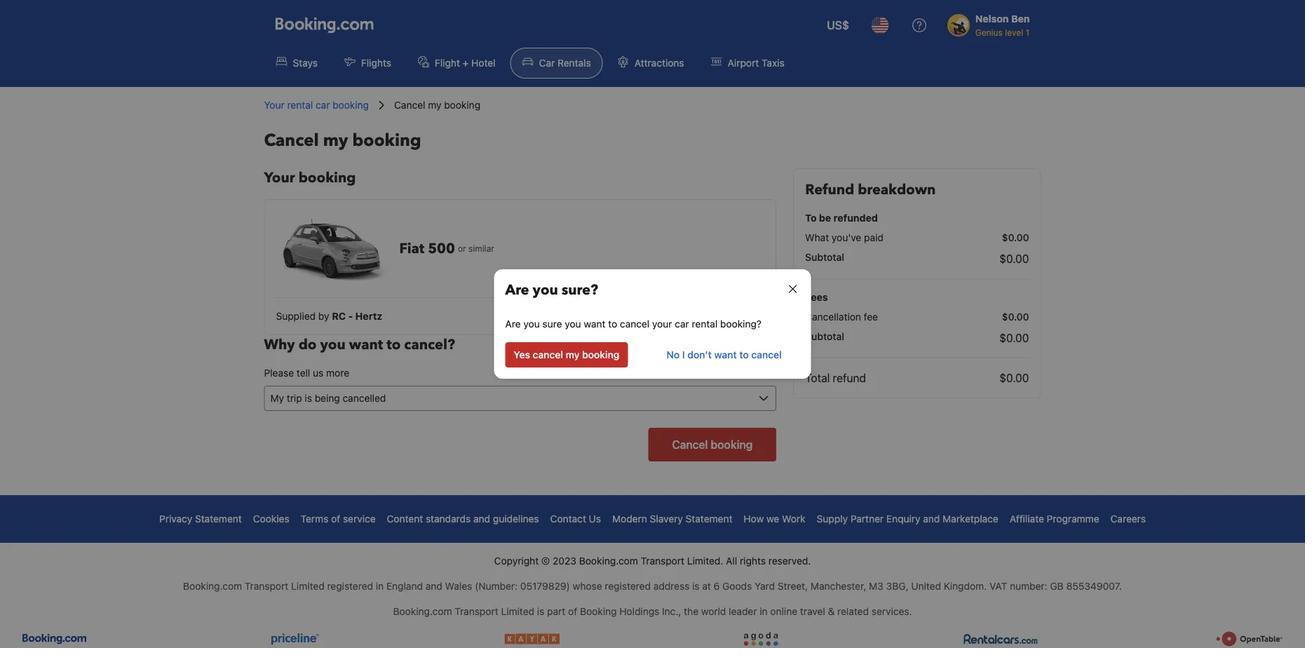 Task type: locate. For each thing, give the bounding box(es) containing it.
1 horizontal spatial to
[[608, 318, 617, 330]]

registered up holdings
[[605, 580, 651, 592]]

2 are from the top
[[505, 318, 521, 330]]

0 vertical spatial of
[[331, 513, 340, 525]]

-
[[348, 310, 353, 322]]

at
[[702, 580, 711, 592]]

car down stays in the left of the page
[[316, 99, 330, 111]]

and right standards
[[473, 513, 490, 525]]

1 vertical spatial subtotal
[[805, 331, 844, 342]]

0 horizontal spatial car
[[316, 99, 330, 111]]

and right enquiry
[[923, 513, 940, 525]]

rights
[[740, 555, 766, 567]]

1 vertical spatial cancel
[[264, 129, 319, 152]]

you
[[533, 281, 558, 300], [524, 318, 540, 330], [565, 318, 581, 330], [320, 335, 346, 355]]

kayak image
[[504, 630, 560, 648]]

0 vertical spatial cancel
[[394, 99, 425, 111]]

more
[[326, 367, 349, 379]]

cancel booking button
[[648, 428, 777, 462]]

holdings
[[619, 606, 660, 617]]

statement right privacy
[[195, 513, 242, 525]]

supply partner enquiry and marketplace link
[[817, 512, 999, 526]]

inc.,
[[662, 606, 681, 617]]

2 vertical spatial transport
[[455, 606, 499, 617]]

are you sure?
[[505, 281, 598, 300]]

my inside button
[[566, 349, 580, 361]]

flights
[[361, 57, 391, 69]]

your for your rental car booking
[[264, 99, 285, 111]]

1 subtotal from the top
[[805, 251, 844, 263]]

2 horizontal spatial cancel
[[751, 349, 782, 361]]

cancel left your
[[620, 318, 650, 330]]

0 vertical spatial are
[[505, 281, 529, 300]]

0 horizontal spatial is
[[537, 606, 545, 617]]

to left your
[[608, 318, 617, 330]]

how
[[744, 513, 764, 525]]

transport up address
[[641, 555, 685, 567]]

2 vertical spatial my
[[566, 349, 580, 361]]

opentable image
[[1216, 630, 1283, 648]]

2 vertical spatial booking.com
[[393, 606, 452, 617]]

is left part
[[537, 606, 545, 617]]

and left wales
[[426, 580, 442, 592]]

contact us
[[550, 513, 601, 525]]

0 horizontal spatial registered
[[327, 580, 373, 592]]

stays link
[[264, 48, 330, 79]]

1 horizontal spatial in
[[760, 606, 768, 617]]

rentals
[[558, 57, 591, 69]]

transport down wales
[[455, 606, 499, 617]]

1 horizontal spatial cancel
[[394, 99, 425, 111]]

no i don't want to cancel
[[667, 349, 782, 361]]

0 horizontal spatial transport
[[245, 580, 289, 592]]

registered left "england"
[[327, 580, 373, 592]]

cancel right yes
[[533, 349, 563, 361]]

want inside 'no i don't want to cancel' "button"
[[714, 349, 737, 361]]

standards
[[426, 513, 471, 525]]

of right terms
[[331, 513, 340, 525]]

booking.com for is
[[393, 606, 452, 617]]

yes
[[514, 349, 530, 361]]

0 horizontal spatial and
[[426, 580, 442, 592]]

1 horizontal spatial registered
[[605, 580, 651, 592]]

limited up kayak image
[[501, 606, 535, 617]]

my right yes
[[566, 349, 580, 361]]

my
[[428, 99, 442, 111], [323, 129, 348, 152], [566, 349, 580, 361]]

1 are from the top
[[505, 281, 529, 300]]

part
[[547, 606, 566, 617]]

1 vertical spatial limited
[[501, 606, 535, 617]]

2 horizontal spatial to
[[740, 349, 749, 361]]

my down your rental car booking link
[[323, 129, 348, 152]]

1 horizontal spatial transport
[[455, 606, 499, 617]]

modern slavery statement link
[[612, 512, 733, 526]]

car
[[316, 99, 330, 111], [675, 318, 689, 330]]

0 vertical spatial in
[[376, 580, 384, 592]]

1 vertical spatial my
[[323, 129, 348, 152]]

statement
[[195, 513, 242, 525], [686, 513, 733, 525]]

1 vertical spatial transport
[[245, 580, 289, 592]]

1 horizontal spatial my
[[428, 99, 442, 111]]

2 your from the top
[[264, 168, 295, 188]]

1 horizontal spatial limited
[[501, 606, 535, 617]]

in left "england"
[[376, 580, 384, 592]]

want down 'hertz'
[[349, 335, 383, 355]]

to
[[805, 212, 817, 224]]

cancellation
[[805, 311, 861, 323]]

rental inside are you sure? dialog
[[692, 318, 718, 330]]

0 horizontal spatial rental
[[287, 99, 313, 111]]

you up the sure
[[533, 281, 558, 300]]

rental up don't
[[692, 318, 718, 330]]

we
[[767, 513, 779, 525]]

are left sure?
[[505, 281, 529, 300]]

1 horizontal spatial of
[[568, 606, 577, 617]]

refunded
[[834, 212, 878, 224]]

what you've paid
[[805, 232, 884, 243]]

to for why do you want to cancel?
[[387, 335, 401, 355]]

1 registered from the left
[[327, 580, 373, 592]]

flights link
[[332, 48, 403, 79]]

2 horizontal spatial want
[[714, 349, 737, 361]]

0 horizontal spatial statement
[[195, 513, 242, 525]]

work
[[782, 513, 806, 525]]

855349007.
[[1066, 580, 1122, 592]]

please tell us more
[[264, 367, 349, 379]]

want right don't
[[714, 349, 737, 361]]

1 horizontal spatial rental
[[692, 318, 718, 330]]

contact
[[550, 513, 586, 525]]

statement up the limited.
[[686, 513, 733, 525]]

1 horizontal spatial cancel
[[620, 318, 650, 330]]

is left "at" at right bottom
[[692, 580, 700, 592]]

do
[[299, 335, 317, 355]]

footer
[[0, 495, 1305, 648]]

us
[[313, 367, 324, 379]]

paid
[[864, 232, 884, 243]]

stays
[[293, 57, 318, 69]]

0 vertical spatial booking.com
[[579, 555, 638, 567]]

are up yes
[[505, 318, 521, 330]]

my down flight
[[428, 99, 442, 111]]

cookies button
[[253, 513, 289, 525]]

0 horizontal spatial limited
[[291, 580, 325, 592]]

2 horizontal spatial my
[[566, 349, 580, 361]]

affiliate programme link
[[1010, 512, 1100, 526]]

your inside your rental car booking link
[[264, 99, 285, 111]]

limited
[[291, 580, 325, 592], [501, 606, 535, 617]]

&
[[828, 606, 835, 617]]

in left the online
[[760, 606, 768, 617]]

m3
[[869, 580, 884, 592]]

2023
[[553, 555, 577, 567]]

1 vertical spatial cancel my booking
[[264, 129, 421, 152]]

tell
[[297, 367, 310, 379]]

your
[[264, 99, 285, 111], [264, 168, 295, 188]]

want down sure?
[[584, 318, 606, 330]]

1 vertical spatial your
[[264, 168, 295, 188]]

cancel my booking
[[394, 99, 481, 111], [264, 129, 421, 152]]

transport
[[641, 555, 685, 567], [245, 580, 289, 592], [455, 606, 499, 617]]

1 horizontal spatial want
[[584, 318, 606, 330]]

limited for registered
[[291, 580, 325, 592]]

whose
[[573, 580, 602, 592]]

0 vertical spatial is
[[692, 580, 700, 592]]

booking.com up whose
[[579, 555, 638, 567]]

1 horizontal spatial car
[[675, 318, 689, 330]]

0 vertical spatial my
[[428, 99, 442, 111]]

1 vertical spatial is
[[537, 606, 545, 617]]

fees
[[805, 291, 828, 303]]

wales
[[445, 580, 472, 592]]

0 horizontal spatial booking.com
[[183, 580, 242, 592]]

refund
[[805, 180, 854, 200]]

rental down stays link
[[287, 99, 313, 111]]

please
[[264, 367, 294, 379]]

registered
[[327, 580, 373, 592], [605, 580, 651, 592]]

subtotal down what
[[805, 251, 844, 263]]

no
[[667, 349, 680, 361]]

0 horizontal spatial to
[[387, 335, 401, 355]]

booking inside are you sure? dialog
[[582, 349, 620, 361]]

car right your
[[675, 318, 689, 330]]

3bg,
[[886, 580, 909, 592]]

1 statement from the left
[[195, 513, 242, 525]]

$0.00 for you've
[[1002, 232, 1029, 243]]

agoda image
[[737, 630, 786, 648]]

to for no i don't want to cancel
[[740, 349, 749, 361]]

supplied by rc - hertz
[[276, 310, 382, 322]]

1 vertical spatial of
[[568, 606, 577, 617]]

2 horizontal spatial booking.com
[[579, 555, 638, 567]]

1 vertical spatial are
[[505, 318, 521, 330]]

supply
[[817, 513, 848, 525]]

terms
[[301, 513, 329, 525]]

flight
[[435, 57, 460, 69]]

modern
[[612, 513, 647, 525]]

1 vertical spatial car
[[675, 318, 689, 330]]

2 horizontal spatial and
[[923, 513, 940, 525]]

transport for and
[[245, 580, 289, 592]]

rental
[[287, 99, 313, 111], [692, 318, 718, 330]]

2 vertical spatial cancel
[[672, 438, 708, 451]]

your for your booking
[[264, 168, 295, 188]]

gb
[[1050, 580, 1064, 592]]

cancel inside button
[[533, 349, 563, 361]]

limited for is
[[501, 606, 535, 617]]

flight + hotel link
[[406, 48, 508, 79]]

cancel my booking down flight
[[394, 99, 481, 111]]

flight + hotel
[[435, 57, 496, 69]]

transport for booking
[[455, 606, 499, 617]]

want
[[584, 318, 606, 330], [349, 335, 383, 355], [714, 349, 737, 361]]

your rental car booking link
[[264, 98, 369, 112]]

0 horizontal spatial want
[[349, 335, 383, 355]]

cookies
[[253, 513, 289, 525]]

want for no i don't want to cancel
[[714, 349, 737, 361]]

no i don't want to cancel button
[[661, 342, 787, 368]]

booking.com
[[579, 555, 638, 567], [183, 580, 242, 592], [393, 606, 452, 617]]

0 vertical spatial your
[[264, 99, 285, 111]]

0 horizontal spatial cancel
[[533, 349, 563, 361]]

booking
[[333, 99, 369, 111], [444, 99, 481, 111], [352, 129, 421, 152], [299, 168, 356, 188], [582, 349, 620, 361], [711, 438, 753, 451]]

2 registered from the left
[[605, 580, 651, 592]]

2 horizontal spatial cancel
[[672, 438, 708, 451]]

to down the booking?
[[740, 349, 749, 361]]

booking.com down "england"
[[393, 606, 452, 617]]

booking.com down privacy statement link
[[183, 580, 242, 592]]

transport up the priceline image
[[245, 580, 289, 592]]

product listing group
[[264, 199, 777, 335]]

2 horizontal spatial transport
[[641, 555, 685, 567]]

england
[[386, 580, 423, 592]]

are for are you sure you want to cancel your car rental booking?
[[505, 318, 521, 330]]

cancel
[[620, 318, 650, 330], [533, 349, 563, 361], [751, 349, 782, 361]]

1 horizontal spatial statement
[[686, 513, 733, 525]]

why do you want to cancel?
[[264, 335, 455, 355]]

and
[[473, 513, 490, 525], [923, 513, 940, 525], [426, 580, 442, 592]]

0 vertical spatial subtotal
[[805, 251, 844, 263]]

1 vertical spatial booking.com
[[183, 580, 242, 592]]

cancel down the booking?
[[751, 349, 782, 361]]

content standards and guidelines
[[387, 513, 539, 525]]

guidelines
[[493, 513, 539, 525]]

1 vertical spatial rental
[[692, 318, 718, 330]]

you've
[[832, 232, 862, 243]]

0 vertical spatial limited
[[291, 580, 325, 592]]

to inside 'no i don't want to cancel' "button"
[[740, 349, 749, 361]]

cancel?
[[404, 335, 455, 355]]

priceline image
[[263, 630, 327, 648]]

1 horizontal spatial is
[[692, 580, 700, 592]]

reserved.
[[769, 555, 811, 567]]

1 horizontal spatial booking.com
[[393, 606, 452, 617]]

1 your from the top
[[264, 99, 285, 111]]

cancel my booking down your rental car booking link
[[264, 129, 421, 152]]

2 subtotal from the top
[[805, 331, 844, 342]]

how we work
[[744, 513, 806, 525]]

limited up the priceline image
[[291, 580, 325, 592]]

of
[[331, 513, 340, 525], [568, 606, 577, 617]]

subtotal down cancellation
[[805, 331, 844, 342]]

privacy
[[159, 513, 192, 525]]

to left the cancel?
[[387, 335, 401, 355]]

of right part
[[568, 606, 577, 617]]

0 horizontal spatial in
[[376, 580, 384, 592]]

united
[[911, 580, 941, 592]]



Task type: vqa. For each thing, say whether or not it's contained in the screenshot.
"Limited."
yes



Task type: describe. For each thing, give the bounding box(es) containing it.
booking.com image
[[22, 630, 86, 648]]

hotel
[[471, 57, 496, 69]]

skip to main content element
[[0, 0, 1305, 87]]

careers link
[[1111, 512, 1146, 526]]

copyright
[[494, 555, 539, 567]]

6
[[714, 580, 720, 592]]

airport
[[728, 57, 759, 69]]

fiat 500 or similar
[[399, 239, 494, 258]]

fiat
[[399, 239, 424, 258]]

fee
[[864, 311, 878, 323]]

to be refunded
[[805, 212, 878, 224]]

how we work link
[[744, 512, 806, 526]]

contact us link
[[550, 512, 601, 526]]

1 horizontal spatial and
[[473, 513, 490, 525]]

why
[[264, 335, 295, 355]]

affiliate programme
[[1010, 513, 1100, 525]]

rentalcars image
[[963, 630, 1039, 648]]

©
[[541, 555, 550, 567]]

vat
[[990, 580, 1007, 592]]

modern slavery statement
[[612, 513, 733, 525]]

terms of service
[[301, 513, 376, 525]]

you right do
[[320, 335, 346, 355]]

booking.com transport limited is part of booking holdings inc., the world leader in online travel & related services.
[[393, 606, 912, 617]]

enquiry
[[887, 513, 921, 525]]

address
[[654, 580, 690, 592]]

subtotal for what
[[805, 251, 844, 263]]

cancel inside "button"
[[751, 349, 782, 361]]

0 horizontal spatial cancel
[[264, 129, 319, 152]]

0 vertical spatial car
[[316, 99, 330, 111]]

(number:
[[475, 580, 518, 592]]

privacy statement
[[159, 513, 242, 525]]

slavery
[[650, 513, 683, 525]]

are you sure you want to cancel your car rental booking?
[[505, 318, 762, 330]]

booking.com for registered
[[183, 580, 242, 592]]

limited.
[[687, 555, 723, 567]]

attractions
[[635, 57, 684, 69]]

service
[[343, 513, 376, 525]]

number:
[[1010, 580, 1048, 592]]

subtotal for cancellation
[[805, 331, 844, 342]]

are for are you sure?
[[505, 281, 529, 300]]

car rentals link
[[510, 48, 603, 79]]

car rentals
[[539, 57, 591, 69]]

cancellation fee
[[805, 311, 878, 323]]

total
[[805, 371, 830, 385]]

refund
[[833, 371, 866, 385]]

online
[[770, 606, 798, 617]]

fiat 500 image
[[276, 211, 388, 286]]

or
[[458, 244, 466, 254]]

0 vertical spatial rental
[[287, 99, 313, 111]]

marketplace
[[943, 513, 999, 525]]

yes cancel my booking button
[[505, 342, 628, 368]]

the
[[684, 606, 699, 617]]

refund breakdown
[[805, 180, 936, 200]]

street,
[[778, 580, 808, 592]]

$0.00 for refund
[[1000, 371, 1029, 385]]

car inside are you sure? dialog
[[675, 318, 689, 330]]

you right the sure
[[565, 318, 581, 330]]

footer containing cookies
[[0, 495, 1305, 648]]

1 vertical spatial in
[[760, 606, 768, 617]]

cancel booking
[[672, 438, 753, 451]]

don't
[[688, 349, 712, 361]]

breakdown
[[858, 180, 936, 200]]

i
[[682, 349, 685, 361]]

related
[[838, 606, 869, 617]]

world
[[701, 606, 726, 617]]

your booking
[[264, 168, 356, 188]]

cancel inside button
[[672, 438, 708, 451]]

booking?
[[720, 318, 762, 330]]

0 horizontal spatial of
[[331, 513, 340, 525]]

$0.00 for fee
[[1002, 311, 1029, 323]]

hertz
[[355, 310, 382, 322]]

content
[[387, 513, 423, 525]]

programme
[[1047, 513, 1100, 525]]

you left the sure
[[524, 318, 540, 330]]

services.
[[872, 606, 912, 617]]

0 vertical spatial transport
[[641, 555, 685, 567]]

car
[[539, 57, 555, 69]]

goods
[[723, 580, 752, 592]]

want for why do you want to cancel?
[[349, 335, 383, 355]]

travel
[[800, 606, 825, 617]]

yard
[[755, 580, 775, 592]]

booking.com transport limited registered in england and wales (number: 05179829) whose registered address is at 6 goods yard street, manchester, m3 3bg, united kingdom. vat number: gb 855349007.
[[183, 580, 1122, 592]]

affiliate
[[1010, 513, 1044, 525]]

your rental car booking
[[264, 99, 369, 111]]

yes cancel my booking
[[514, 349, 620, 361]]

total refund
[[805, 371, 866, 385]]

are you sure? dialog
[[477, 253, 828, 396]]

similar
[[469, 244, 494, 254]]

0 horizontal spatial my
[[323, 129, 348, 152]]

your
[[652, 318, 672, 330]]

be
[[819, 212, 831, 224]]

kingdom.
[[944, 580, 987, 592]]

2 statement from the left
[[686, 513, 733, 525]]

0 vertical spatial cancel my booking
[[394, 99, 481, 111]]

sure
[[543, 318, 562, 330]]



